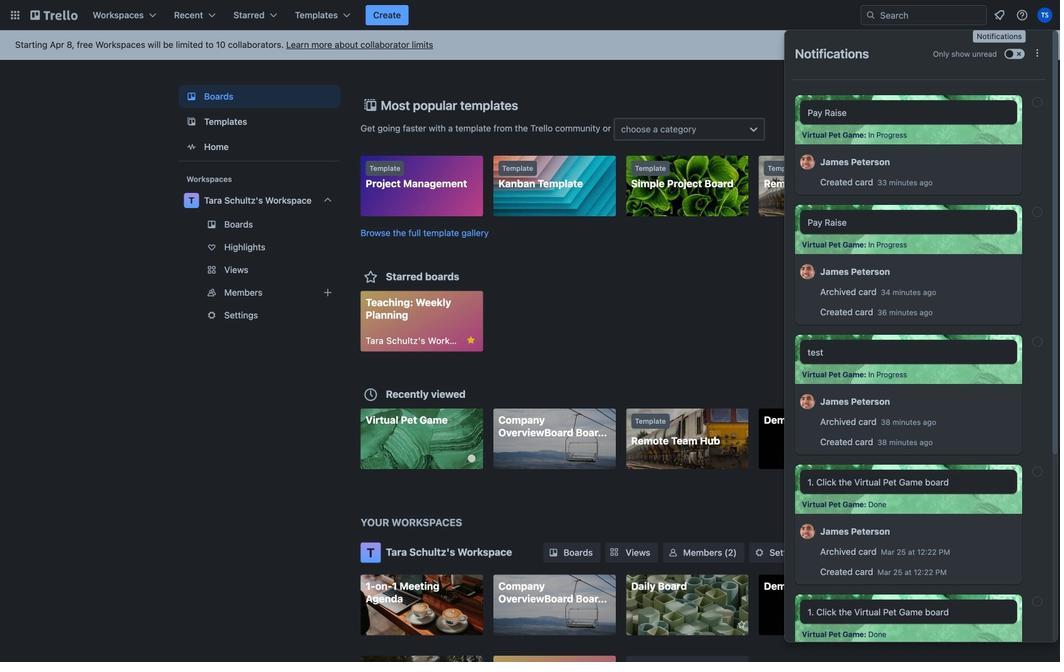 Task type: describe. For each thing, give the bounding box(es) containing it.
1 james peterson (jamespeterson93) image from the top
[[800, 263, 815, 281]]

james peterson (jamespeterson93) image
[[800, 153, 815, 172]]

click to star this board. it will be added to your starred list. image
[[731, 619, 742, 631]]

Search field
[[876, 6, 986, 24]]

tara schultz (taraschultz7) image
[[1037, 8, 1053, 23]]

primary element
[[0, 0, 1060, 30]]

1 sm image from the left
[[547, 547, 560, 559]]

back to home image
[[30, 5, 78, 25]]

search image
[[866, 10, 876, 20]]

3 james peterson (jamespeterson93) image from the top
[[800, 522, 815, 541]]

2 james peterson (jamespeterson93) image from the top
[[800, 393, 815, 411]]

2 sm image from the left
[[753, 547, 766, 559]]

add image
[[320, 285, 335, 300]]



Task type: locate. For each thing, give the bounding box(es) containing it.
0 vertical spatial james peterson (jamespeterson93) image
[[800, 263, 815, 281]]

1 horizontal spatial sm image
[[753, 547, 766, 559]]

tooltip
[[973, 30, 1026, 43]]

board image
[[184, 89, 199, 104]]

1 vertical spatial james peterson (jamespeterson93) image
[[800, 393, 815, 411]]

james peterson (jamespeterson93) image
[[800, 263, 815, 281], [800, 393, 815, 411], [800, 522, 815, 541]]

open information menu image
[[1016, 9, 1029, 21]]

0 notifications image
[[992, 8, 1007, 23]]

2 vertical spatial james peterson (jamespeterson93) image
[[800, 522, 815, 541]]

home image
[[184, 139, 199, 155]]

0 horizontal spatial sm image
[[547, 547, 560, 559]]

template board image
[[184, 114, 199, 129]]

sm image
[[667, 547, 679, 559]]

sm image
[[547, 547, 560, 559], [753, 547, 766, 559]]



Task type: vqa. For each thing, say whether or not it's contained in the screenshot.
add image on the left of the page
yes



